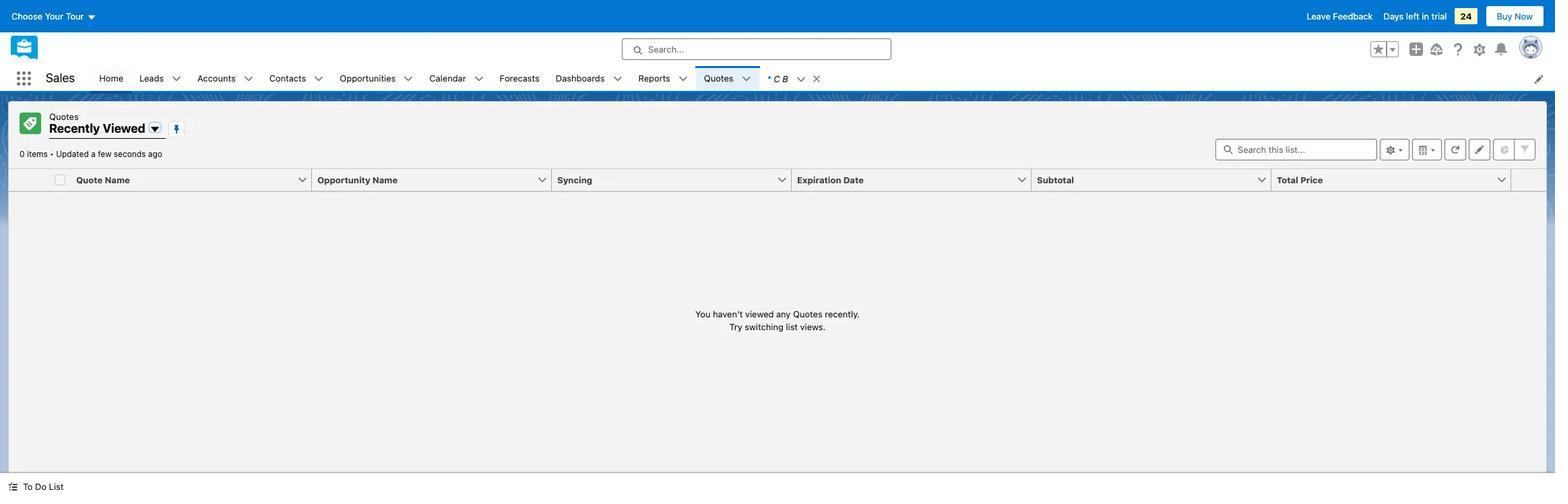 Task type: describe. For each thing, give the bounding box(es) containing it.
forecasts
[[500, 73, 540, 83]]

haven't
[[713, 308, 743, 319]]

recently viewed|quotes|list view element
[[8, 101, 1548, 473]]

items
[[27, 149, 48, 159]]

text default image for leads
[[172, 74, 181, 84]]

item number element
[[9, 169, 49, 191]]

*
[[767, 73, 771, 84]]

quotes list item
[[696, 66, 759, 91]]

recently.
[[825, 308, 860, 319]]

opportunities
[[340, 73, 396, 83]]

contacts
[[269, 73, 306, 83]]

text default image for accounts
[[244, 74, 253, 84]]

buy now button
[[1486, 5, 1545, 27]]

text default image for quotes
[[742, 74, 751, 84]]

status inside recently viewed|quotes|list view element
[[696, 308, 860, 334]]

home link
[[91, 66, 131, 91]]

days left in trial
[[1384, 11, 1447, 22]]

seconds
[[114, 149, 146, 159]]

total price
[[1277, 174, 1323, 185]]

opportunity name
[[317, 174, 398, 185]]

trial
[[1432, 11, 1447, 22]]

name for opportunity name
[[373, 174, 398, 185]]

leave
[[1307, 11, 1331, 22]]

buy now
[[1497, 11, 1533, 22]]

leads link
[[131, 66, 172, 91]]

leave feedback
[[1307, 11, 1373, 22]]

dashboards list item
[[548, 66, 631, 91]]

your
[[45, 11, 63, 22]]

list item containing *
[[759, 66, 828, 91]]

any
[[777, 308, 791, 319]]

choose your tour button
[[11, 5, 97, 27]]

viewed
[[745, 308, 774, 319]]

Search Recently Viewed list view. search field
[[1216, 139, 1378, 160]]

•
[[50, 149, 54, 159]]

try
[[730, 321, 743, 332]]

1 vertical spatial quotes
[[49, 111, 79, 122]]

total price element
[[1272, 169, 1520, 191]]

choose
[[11, 11, 43, 22]]

to do list button
[[0, 473, 72, 500]]

a
[[91, 149, 96, 159]]

updated
[[56, 149, 89, 159]]

do
[[35, 481, 47, 492]]

to do list
[[23, 481, 64, 492]]

recently viewed status
[[20, 149, 56, 159]]

opportunity
[[317, 174, 370, 185]]

now
[[1515, 11, 1533, 22]]

buy
[[1497, 11, 1513, 22]]

quotes inside the you haven't viewed any quotes recently. try switching list views.
[[793, 308, 823, 319]]

text default image for opportunities
[[404, 74, 413, 84]]

dashboards link
[[548, 66, 613, 91]]

quote
[[76, 174, 103, 185]]

expiration date element
[[792, 169, 1040, 191]]

text default image inside 'to do list' button
[[8, 482, 18, 492]]

price
[[1301, 174, 1323, 185]]

leads list item
[[131, 66, 189, 91]]

quotes link
[[696, 66, 742, 91]]

calendar
[[430, 73, 466, 83]]

in
[[1422, 11, 1430, 22]]

total
[[1277, 174, 1299, 185]]

switching
[[745, 321, 784, 332]]

quote name
[[76, 174, 130, 185]]

subtotal button
[[1032, 169, 1257, 190]]

list
[[786, 321, 798, 332]]

search...
[[648, 44, 684, 55]]



Task type: vqa. For each thing, say whether or not it's contained in the screenshot.
Action element
yes



Task type: locate. For each thing, give the bounding box(es) containing it.
text default image inside calendar list item
[[474, 74, 484, 84]]

left
[[1407, 11, 1420, 22]]

name for quote name
[[105, 174, 130, 185]]

0 horizontal spatial quotes
[[49, 111, 79, 122]]

text default image right the b
[[812, 74, 821, 83]]

syncing
[[557, 174, 593, 185]]

views.
[[800, 321, 826, 332]]

status containing you haven't viewed any quotes recently.
[[696, 308, 860, 334]]

reports
[[639, 73, 671, 83]]

1 horizontal spatial name
[[373, 174, 398, 185]]

2 horizontal spatial quotes
[[793, 308, 823, 319]]

total price button
[[1272, 169, 1497, 190]]

c
[[774, 73, 780, 84]]

text default image for calendar
[[474, 74, 484, 84]]

text default image inside quotes list item
[[742, 74, 751, 84]]

quotes
[[704, 73, 734, 83], [49, 111, 79, 122], [793, 308, 823, 319]]

action image
[[1512, 169, 1547, 190]]

contacts link
[[261, 66, 314, 91]]

text default image inside 'reports' list item
[[679, 74, 688, 84]]

action element
[[1512, 169, 1547, 191]]

0
[[20, 149, 25, 159]]

name inside opportunity name button
[[373, 174, 398, 185]]

calendar link
[[421, 66, 474, 91]]

name right the opportunity
[[373, 174, 398, 185]]

text default image right reports
[[679, 74, 688, 84]]

quotes down search... button
[[704, 73, 734, 83]]

list item
[[759, 66, 828, 91]]

text default image right contacts
[[314, 74, 324, 84]]

leave feedback link
[[1307, 11, 1373, 22]]

0 items • updated a few seconds ago
[[20, 149, 162, 159]]

reports link
[[631, 66, 679, 91]]

feedback
[[1334, 11, 1373, 22]]

text default image right the b
[[797, 75, 806, 84]]

accounts
[[198, 73, 236, 83]]

you haven't viewed any quotes recently. try switching list views.
[[696, 308, 860, 332]]

list
[[49, 481, 64, 492]]

opportunities link
[[332, 66, 404, 91]]

quote name button
[[71, 169, 297, 190]]

text default image right accounts
[[244, 74, 253, 84]]

calendar list item
[[421, 66, 492, 91]]

recently
[[49, 121, 100, 135]]

text default image right leads
[[172, 74, 181, 84]]

tour
[[66, 11, 84, 22]]

name inside quote name button
[[105, 174, 130, 185]]

* c b
[[767, 73, 788, 84]]

text default image left to
[[8, 482, 18, 492]]

text default image inside "opportunities" list item
[[404, 74, 413, 84]]

expiration date
[[797, 174, 864, 185]]

few
[[98, 149, 112, 159]]

item number image
[[9, 169, 49, 190]]

2 vertical spatial quotes
[[793, 308, 823, 319]]

syncing button
[[552, 169, 777, 190]]

leads
[[140, 73, 164, 83]]

choose your tour
[[11, 11, 84, 22]]

expiration
[[797, 174, 842, 185]]

text default image left the 'reports' link
[[613, 74, 622, 84]]

1 horizontal spatial quotes
[[704, 73, 734, 83]]

you
[[696, 308, 711, 319]]

quotes up updated
[[49, 111, 79, 122]]

2 name from the left
[[373, 174, 398, 185]]

group
[[1371, 41, 1399, 57]]

contacts list item
[[261, 66, 332, 91]]

text default image inside list item
[[812, 74, 821, 83]]

name
[[105, 174, 130, 185], [373, 174, 398, 185]]

dashboards
[[556, 73, 605, 83]]

text default image inside leads list item
[[172, 74, 181, 84]]

home
[[99, 73, 123, 83]]

forecasts link
[[492, 66, 548, 91]]

viewed
[[103, 121, 145, 135]]

1 name from the left
[[105, 174, 130, 185]]

None search field
[[1216, 139, 1378, 160]]

expiration date button
[[792, 169, 1017, 190]]

ago
[[148, 149, 162, 159]]

quotes up views.
[[793, 308, 823, 319]]

list containing home
[[91, 66, 1556, 91]]

text default image for reports
[[679, 74, 688, 84]]

accounts list item
[[189, 66, 261, 91]]

opportunity name button
[[312, 169, 537, 190]]

24
[[1461, 11, 1472, 22]]

text default image for contacts
[[314, 74, 324, 84]]

0 horizontal spatial name
[[105, 174, 130, 185]]

accounts link
[[189, 66, 244, 91]]

text default image
[[812, 74, 821, 83], [172, 74, 181, 84], [244, 74, 253, 84], [404, 74, 413, 84], [679, 74, 688, 84], [742, 74, 751, 84]]

status
[[696, 308, 860, 334]]

cell
[[49, 169, 71, 191]]

text default image inside contacts list item
[[314, 74, 324, 84]]

cell inside recently viewed|quotes|list view element
[[49, 169, 71, 191]]

text default image right calendar
[[474, 74, 484, 84]]

name right the 'quote'
[[105, 174, 130, 185]]

subtotal
[[1037, 174, 1074, 185]]

days
[[1384, 11, 1404, 22]]

text default image left calendar link
[[404, 74, 413, 84]]

text default image
[[314, 74, 324, 84], [474, 74, 484, 84], [613, 74, 622, 84], [797, 75, 806, 84], [8, 482, 18, 492]]

opportunity name element
[[312, 169, 560, 191]]

quotes inside list item
[[704, 73, 734, 83]]

b
[[783, 73, 788, 84]]

recently viewed
[[49, 121, 145, 135]]

date
[[844, 174, 864, 185]]

reports list item
[[631, 66, 696, 91]]

search... button
[[622, 38, 892, 60]]

text default image for dashboards
[[613, 74, 622, 84]]

0 vertical spatial quotes
[[704, 73, 734, 83]]

subtotal element
[[1032, 169, 1280, 191]]

text default image left *
[[742, 74, 751, 84]]

quote name element
[[71, 169, 320, 191]]

to
[[23, 481, 33, 492]]

sales
[[46, 71, 75, 85]]

text default image inside accounts list item
[[244, 74, 253, 84]]

text default image inside dashboards list item
[[613, 74, 622, 84]]

syncing element
[[552, 169, 800, 191]]

opportunities list item
[[332, 66, 421, 91]]

list
[[91, 66, 1556, 91]]



